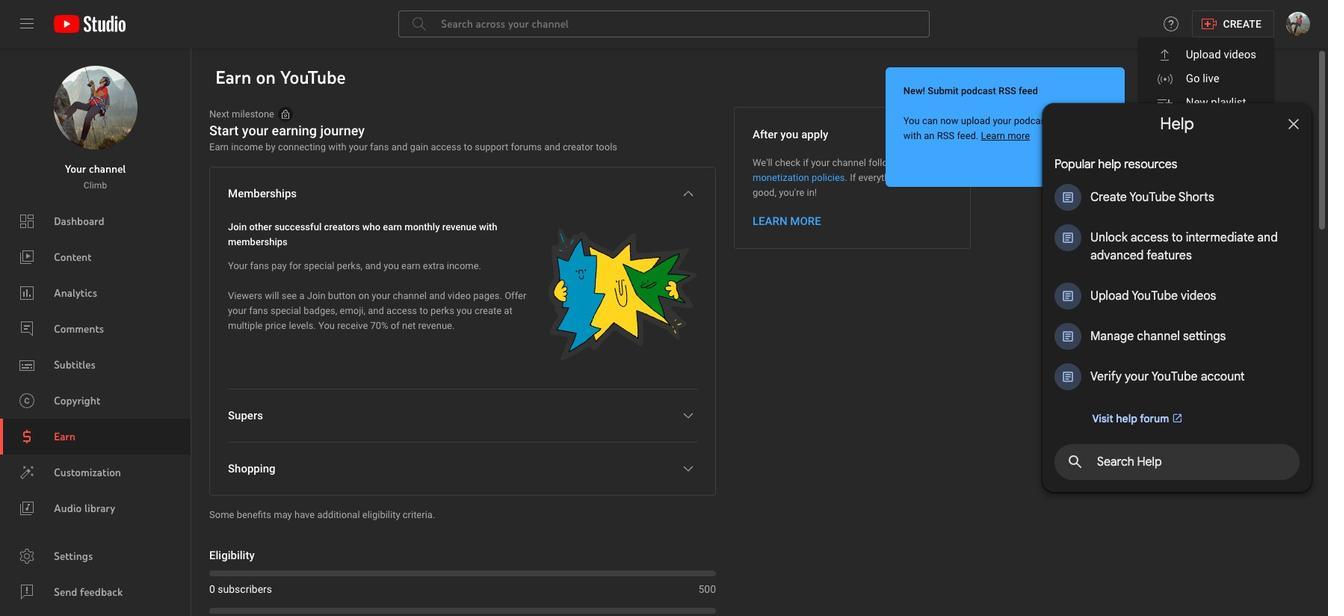 Task type: describe. For each thing, give the bounding box(es) containing it.
after
[[753, 128, 778, 141]]

supers button
[[210, 390, 716, 442]]

your inside you can now upload your podcast to youtube with an rss feed.
[[993, 115, 1012, 126]]

support
[[475, 141, 509, 153]]

net
[[402, 320, 416, 331]]

revenue.
[[418, 320, 455, 331]]

0
[[209, 583, 215, 595]]

analytics link
[[0, 275, 191, 311]]

eligibility
[[362, 509, 400, 520]]

new for new playlist
[[1187, 96, 1209, 109]]

analytics
[[54, 286, 97, 300]]

if
[[850, 172, 856, 183]]

gain
[[410, 141, 429, 153]]

everything
[[859, 172, 903, 183]]

can
[[923, 115, 938, 126]]

revenue
[[442, 221, 477, 233]]

pay
[[272, 260, 287, 271]]

of
[[391, 320, 400, 331]]

live
[[1203, 72, 1220, 85]]

create
[[1224, 18, 1262, 30]]

journey
[[320, 123, 365, 138]]

create button
[[1193, 10, 1275, 37]]

special inside viewers will see a join button on your channel and video pages. offer your fans special badges, emoji, and access to perks you create at multiple price levels. you receive 70% of net revenue.
[[271, 305, 301, 316]]

youtube's
[[903, 157, 947, 168]]

shopping
[[228, 462, 276, 476]]

playlist
[[1212, 96, 1247, 109]]

earn link
[[0, 419, 191, 455]]

criteria.
[[403, 509, 435, 520]]

your fans pay for special perks, and you earn extra income.
[[228, 260, 482, 271]]

income.
[[447, 260, 482, 271]]

some
[[209, 509, 234, 520]]

other
[[249, 221, 272, 233]]

dashboard
[[54, 215, 104, 228]]

feed.
[[957, 130, 979, 141]]

customization button
[[0, 455, 191, 491]]

your down journey
[[349, 141, 368, 153]]

some benefits may have additional eligibility criteria.
[[209, 509, 435, 520]]

channel inside your channel climb
[[89, 162, 126, 176]]

extra
[[423, 260, 445, 271]]

settings button
[[0, 538, 191, 574]]

0 horizontal spatial you
[[384, 260, 399, 271]]

join other successful creators who earn monthly revenue with memberships
[[228, 221, 498, 248]]

tools
[[596, 141, 618, 153]]

1 vertical spatial earn
[[402, 260, 421, 271]]

check
[[775, 157, 801, 168]]

new! submit podcast rss feed dialog
[[886, 67, 1125, 187]]

send feedback
[[54, 586, 123, 599]]

learn inside new! submit podcast rss feed dialog
[[981, 130, 1006, 141]]

we'll check if your channel follows youtube's monetization policies
[[753, 157, 947, 183]]

earn inside the join other successful creators who earn monthly revenue with memberships
[[383, 221, 402, 233]]

creators
[[324, 221, 360, 233]]

memberships button
[[210, 168, 716, 220]]

youtube inside you can now upload your podcast to youtube with an rss feed.
[[1063, 115, 1101, 126]]

next
[[209, 108, 229, 120]]

monthly
[[405, 221, 440, 233]]

dashboard link
[[0, 203, 191, 239]]

now
[[941, 115, 959, 126]]

0 horizontal spatial learn more
[[753, 215, 822, 228]]

more inside new! submit podcast rss feed dialog
[[1008, 130, 1031, 141]]

your down viewers
[[228, 305, 247, 316]]

join inside the join other successful creators who earn monthly revenue with memberships
[[228, 221, 247, 233]]

account image
[[1287, 12, 1311, 36]]

after you apply
[[753, 128, 829, 141]]

new playlist
[[1187, 96, 1247, 109]]

button
[[328, 290, 356, 301]]

by
[[266, 141, 276, 153]]

fans inside start your earning journey earn income by connecting with your fans and gain access to support forums and creator tools
[[370, 141, 389, 153]]

emoji,
[[340, 305, 366, 316]]

access inside viewers will see a join button on your channel and video pages. offer your fans special badges, emoji, and access to perks you create at multiple price levels. you receive 70% of net revenue.
[[387, 305, 417, 316]]

apply
[[802, 128, 829, 141]]

customization link
[[0, 455, 191, 491]]

earning
[[272, 123, 317, 138]]

2 horizontal spatial podcast
[[1212, 120, 1252, 133]]

. if everything looks good, you're in!
[[753, 172, 929, 198]]

to inside start your earning journey earn income by connecting with your fans and gain access to support forums and creator tools
[[464, 141, 473, 153]]

audio library button
[[0, 491, 191, 526]]

to inside you can now upload your podcast to youtube with an rss feed.
[[1052, 115, 1061, 126]]

new!
[[904, 85, 926, 96]]

monetization policies link
[[753, 170, 845, 185]]

with for creators
[[479, 221, 498, 233]]

supers
[[228, 409, 263, 423]]

policies
[[812, 172, 845, 183]]

audio
[[54, 502, 82, 515]]

eligibility
[[209, 549, 255, 562]]

you inside you can now upload your podcast to youtube with an rss feed.
[[904, 115, 920, 126]]

close
[[1078, 159, 1110, 170]]

0 horizontal spatial podcast
[[962, 85, 997, 96]]

dashboard button
[[0, 203, 191, 239]]

earn for earn
[[54, 430, 75, 443]]

to inside viewers will see a join button on your channel and video pages. offer your fans special badges, emoji, and access to perks you create at multiple price levels. you receive 70% of net revenue.
[[420, 305, 428, 316]]

2 horizontal spatial you
[[781, 128, 799, 141]]

on inside viewers will see a join button on your channel and video pages. offer your fans special badges, emoji, and access to perks you create at multiple price levels. you receive 70% of net revenue.
[[359, 290, 369, 301]]

climb
[[84, 180, 107, 191]]

forums
[[511, 141, 542, 153]]

0 horizontal spatial youtube
[[280, 66, 346, 88]]

successful
[[275, 221, 322, 233]]

follows
[[869, 157, 901, 168]]

your up 70%
[[372, 290, 391, 301]]

learn more inside new! submit podcast rss feed dialog
[[981, 130, 1031, 141]]

for
[[289, 260, 302, 271]]

perks
[[431, 305, 455, 316]]

subtitles
[[54, 358, 96, 372]]

close button
[[1072, 151, 1116, 178]]

settings
[[54, 550, 93, 563]]

your for channel
[[65, 162, 86, 176]]

access inside start your earning journey earn income by connecting with your fans and gain access to support forums and creator tools
[[431, 141, 462, 153]]

0 vertical spatial rss
[[999, 85, 1017, 96]]

income
[[231, 141, 263, 153]]

new! submit podcast rss feed
[[904, 85, 1039, 96]]

2 progress bar from the top
[[209, 608, 716, 614]]

we'll
[[753, 157, 773, 168]]



Task type: locate. For each thing, give the bounding box(es) containing it.
viewers will see a join button on your channel and video pages. offer your fans special badges, emoji, and access to perks you create at multiple price levels. you receive 70% of net revenue.
[[228, 290, 527, 331]]

0 vertical spatial special
[[304, 260, 335, 271]]

and left creator
[[545, 141, 561, 153]]

1 horizontal spatial podcast
[[1015, 115, 1050, 126]]

earn right who
[[383, 221, 402, 233]]

0 horizontal spatial access
[[387, 305, 417, 316]]

2 horizontal spatial channel
[[833, 157, 867, 168]]

1 vertical spatial you
[[319, 320, 335, 331]]

learn
[[981, 130, 1006, 141], [753, 215, 788, 228]]

500
[[699, 583, 716, 595]]

learn down upload
[[981, 130, 1006, 141]]

and up perks
[[429, 290, 446, 301]]

1 horizontal spatial on
[[359, 290, 369, 301]]

0 vertical spatial learn
[[981, 130, 1006, 141]]

levels.
[[289, 320, 316, 331]]

0 vertical spatial join
[[228, 221, 247, 233]]

0 vertical spatial fans
[[370, 141, 389, 153]]

start your earning journey earn income by connecting with your fans and gain access to support forums and creator tools
[[209, 123, 618, 153]]

0 vertical spatial access
[[431, 141, 462, 153]]

1 horizontal spatial to
[[464, 141, 473, 153]]

earn on youtube
[[215, 66, 346, 88]]

with for upload
[[904, 130, 922, 141]]

1 vertical spatial access
[[387, 305, 417, 316]]

copyright link
[[0, 383, 191, 419]]

learn more
[[981, 130, 1031, 141], [753, 215, 822, 228]]

1 horizontal spatial learn more
[[981, 130, 1031, 141]]

new down go
[[1187, 96, 1209, 109]]

you down video
[[457, 305, 472, 316]]

earn inside start your earning journey earn income by connecting with your fans and gain access to support forums and creator tools
[[209, 141, 229, 153]]

earn left extra
[[402, 260, 421, 271]]

more down feed
[[1008, 130, 1031, 141]]

0 horizontal spatial rss
[[938, 130, 955, 141]]

70%
[[371, 320, 389, 331]]

with inside you can now upload your podcast to youtube with an rss feed.
[[904, 130, 922, 141]]

podcast inside you can now upload your podcast to youtube with an rss feed.
[[1015, 115, 1050, 126]]

milestone
[[232, 108, 274, 120]]

0 vertical spatial your
[[65, 162, 86, 176]]

1 vertical spatial earn
[[209, 141, 229, 153]]

new
[[1187, 96, 1209, 109], [1187, 120, 1209, 133]]

join right a
[[307, 290, 326, 301]]

youtube up close
[[1063, 115, 1101, 126]]

submit
[[928, 85, 959, 96]]

1 vertical spatial you
[[384, 260, 399, 271]]

0 horizontal spatial join
[[228, 221, 247, 233]]

progress bar
[[209, 571, 716, 577], [209, 608, 716, 614]]

1 horizontal spatial with
[[479, 221, 498, 233]]

rss inside you can now upload your podcast to youtube with an rss feed.
[[938, 130, 955, 141]]

podcast down playlist
[[1212, 120, 1252, 133]]

menu
[[1139, 37, 1275, 145]]

1 horizontal spatial learn
[[981, 130, 1006, 141]]

with inside start your earning journey earn income by connecting with your fans and gain access to support forums and creator tools
[[328, 141, 347, 153]]

0 vertical spatial on
[[256, 66, 276, 88]]

your up viewers
[[228, 260, 248, 271]]

2 new from the top
[[1187, 120, 1209, 133]]

0 vertical spatial youtube
[[280, 66, 346, 88]]

climb image
[[54, 66, 138, 150]]

1 vertical spatial join
[[307, 290, 326, 301]]

fans left the pay
[[250, 260, 269, 271]]

content
[[54, 251, 92, 264]]

0 horizontal spatial channel
[[89, 162, 126, 176]]

have
[[295, 509, 315, 520]]

0 horizontal spatial special
[[271, 305, 301, 316]]

upload
[[1187, 48, 1222, 61]]

if
[[803, 157, 809, 168]]

1 horizontal spatial access
[[431, 141, 462, 153]]

earn down the copyright
[[54, 430, 75, 443]]

1 vertical spatial on
[[359, 290, 369, 301]]

1 vertical spatial to
[[464, 141, 473, 153]]

0 vertical spatial new
[[1187, 96, 1209, 109]]

fans up multiple
[[249, 305, 268, 316]]

earn
[[383, 221, 402, 233], [402, 260, 421, 271]]

in!
[[807, 187, 817, 198]]

2 horizontal spatial to
[[1052, 115, 1061, 126]]

with inside the join other successful creators who earn monthly revenue with memberships
[[479, 221, 498, 233]]

you right perks,
[[384, 260, 399, 271]]

special right for
[[304, 260, 335, 271]]

rss left feed
[[999, 85, 1017, 96]]

new down the new playlist
[[1187, 120, 1209, 133]]

access right gain
[[431, 141, 462, 153]]

upload
[[961, 115, 991, 126]]

send
[[54, 586, 77, 599]]

pages.
[[474, 290, 502, 301]]

on up milestone
[[256, 66, 276, 88]]

analytics button
[[0, 275, 191, 311]]

you down badges,
[[319, 320, 335, 331]]

0 vertical spatial you
[[904, 115, 920, 126]]

your channel climb
[[65, 162, 126, 191]]

1 horizontal spatial join
[[307, 290, 326, 301]]

your right upload
[[993, 115, 1012, 126]]

0 horizontal spatial with
[[328, 141, 347, 153]]

0 horizontal spatial your
[[65, 162, 86, 176]]

you right after
[[781, 128, 799, 141]]

1 horizontal spatial you
[[457, 305, 472, 316]]

channel up 'net'
[[393, 290, 427, 301]]

your inside the we'll check if your channel follows youtube's monetization policies
[[812, 157, 830, 168]]

channel inside viewers will see a join button on your channel and video pages. offer your fans special badges, emoji, and access to perks you create at multiple price levels. you receive 70% of net revenue.
[[393, 290, 427, 301]]

0 vertical spatial earn
[[383, 221, 402, 233]]

rss down 'now'
[[938, 130, 955, 141]]

at
[[504, 305, 513, 316]]

you inside viewers will see a join button on your channel and video pages. offer your fans special badges, emoji, and access to perks you create at multiple price levels. you receive 70% of net revenue.
[[319, 320, 335, 331]]

1 horizontal spatial your
[[228, 260, 248, 271]]

fans left gain
[[370, 141, 389, 153]]

2 horizontal spatial with
[[904, 130, 922, 141]]

podcast up upload
[[962, 85, 997, 96]]

library
[[84, 502, 115, 515]]

earn down start
[[209, 141, 229, 153]]

1 vertical spatial progress bar
[[209, 608, 716, 614]]

your down milestone
[[242, 123, 268, 138]]

perks,
[[337, 260, 363, 271]]

1 horizontal spatial rss
[[999, 85, 1017, 96]]

channel inside the we'll check if your channel follows youtube's monetization policies
[[833, 157, 867, 168]]

receive
[[337, 320, 368, 331]]

0 horizontal spatial more
[[791, 215, 822, 228]]

2 vertical spatial fans
[[249, 305, 268, 316]]

new podcast
[[1187, 120, 1252, 133]]

viewers
[[228, 290, 263, 301]]

access
[[431, 141, 462, 153], [387, 305, 417, 316]]

learn more link down "you're"
[[753, 212, 822, 230]]

earn
[[215, 66, 251, 88], [209, 141, 229, 153], [54, 430, 75, 443]]

0 horizontal spatial learn more link
[[753, 212, 822, 230]]

dialog containing upload videos
[[1139, 37, 1275, 145]]

podcast
[[962, 85, 997, 96], [1015, 115, 1050, 126], [1212, 120, 1252, 133]]

more
[[1008, 130, 1031, 141], [791, 215, 822, 228]]

subscribers
[[218, 583, 272, 595]]

2 vertical spatial earn
[[54, 430, 75, 443]]

0 vertical spatial you
[[781, 128, 799, 141]]

comments
[[54, 322, 104, 336]]

create
[[475, 305, 502, 316]]

1 vertical spatial youtube
[[1063, 115, 1101, 126]]

2 vertical spatial you
[[457, 305, 472, 316]]

1 progress bar from the top
[[209, 571, 716, 577]]

audio library link
[[0, 491, 191, 526]]

Search across your channel field
[[399, 10, 930, 37]]

0 vertical spatial to
[[1052, 115, 1061, 126]]

customization
[[54, 466, 121, 479]]

on up emoji,
[[359, 290, 369, 301]]

on
[[256, 66, 276, 88], [359, 290, 369, 301]]

0 vertical spatial progress bar
[[209, 571, 716, 577]]

channel
[[833, 157, 867, 168], [89, 162, 126, 176], [393, 290, 427, 301]]

0 horizontal spatial to
[[420, 305, 428, 316]]

earn for earn on youtube
[[215, 66, 251, 88]]

1 horizontal spatial learn more link
[[981, 130, 1031, 141]]

learn more link down upload
[[981, 130, 1031, 141]]

video
[[448, 290, 471, 301]]

your for fans
[[228, 260, 248, 271]]

next milestone
[[209, 108, 274, 120]]

benefits
[[237, 509, 271, 520]]

start
[[209, 123, 239, 138]]

earn inside earn button
[[54, 430, 75, 443]]

join inside viewers will see a join button on your channel and video pages. offer your fans special badges, emoji, and access to perks you create at multiple price levels. you receive 70% of net revenue.
[[307, 290, 326, 301]]

1 vertical spatial learn more
[[753, 215, 822, 228]]

with left an
[[904, 130, 922, 141]]

join
[[228, 221, 247, 233], [307, 290, 326, 301]]

special down see
[[271, 305, 301, 316]]

learn more down upload
[[981, 130, 1031, 141]]

1 vertical spatial rss
[[938, 130, 955, 141]]

1 horizontal spatial youtube
[[1063, 115, 1101, 126]]

channel up .
[[833, 157, 867, 168]]

rss
[[999, 85, 1017, 96], [938, 130, 955, 141]]

learn more down "you're"
[[753, 215, 822, 228]]

0 subscribers
[[209, 583, 272, 595]]

your inside your channel climb
[[65, 162, 86, 176]]

dialog
[[1139, 37, 1275, 145]]

more down in!
[[791, 215, 822, 228]]

1 new from the top
[[1187, 96, 1209, 109]]

1 vertical spatial fans
[[250, 260, 269, 271]]

1 vertical spatial learn
[[753, 215, 788, 228]]

earn button
[[0, 419, 191, 455]]

earn up next milestone
[[215, 66, 251, 88]]

0 vertical spatial more
[[1008, 130, 1031, 141]]

memberships
[[228, 187, 297, 200]]

0 horizontal spatial on
[[256, 66, 276, 88]]

0 vertical spatial learn more
[[981, 130, 1031, 141]]

2 vertical spatial to
[[420, 305, 428, 316]]

an
[[924, 130, 935, 141]]

1 horizontal spatial special
[[304, 260, 335, 271]]

you can now upload your podcast to youtube with an rss feed.
[[904, 115, 1101, 141]]

your right if
[[812, 157, 830, 168]]

good,
[[753, 187, 777, 198]]

learn down "good,"
[[753, 215, 788, 228]]

subtitles link
[[0, 347, 191, 383]]

go live
[[1187, 72, 1220, 85]]

1 horizontal spatial more
[[1008, 130, 1031, 141]]

1 horizontal spatial you
[[904, 115, 920, 126]]

1 horizontal spatial channel
[[393, 290, 427, 301]]

who
[[363, 221, 381, 233]]

multiple
[[228, 320, 263, 331]]

you left can
[[904, 115, 920, 126]]

.
[[845, 172, 848, 183]]

with
[[904, 130, 922, 141], [328, 141, 347, 153], [479, 221, 498, 233]]

and up 70%
[[368, 305, 384, 316]]

with right revenue
[[479, 221, 498, 233]]

shopping button
[[210, 443, 716, 495]]

will
[[265, 290, 279, 301]]

0 horizontal spatial learn
[[753, 215, 788, 228]]

and
[[392, 141, 408, 153], [545, 141, 561, 153], [365, 260, 381, 271], [429, 290, 446, 301], [368, 305, 384, 316]]

menu containing upload videos
[[1139, 37, 1275, 145]]

1 vertical spatial learn more link
[[753, 212, 822, 230]]

1 vertical spatial new
[[1187, 120, 1209, 133]]

your up climb
[[65, 162, 86, 176]]

fans inside viewers will see a join button on your channel and video pages. offer your fans special badges, emoji, and access to perks you create at multiple price levels. you receive 70% of net revenue.
[[249, 305, 268, 316]]

1 vertical spatial your
[[228, 260, 248, 271]]

and right perks,
[[365, 260, 381, 271]]

1 vertical spatial more
[[791, 215, 822, 228]]

access up of
[[387, 305, 417, 316]]

join left other
[[228, 221, 247, 233]]

0 vertical spatial learn more link
[[981, 130, 1031, 141]]

learn more link inside new! submit podcast rss feed dialog
[[981, 130, 1031, 141]]

0 horizontal spatial you
[[319, 320, 335, 331]]

offer
[[505, 290, 527, 301]]

special
[[304, 260, 335, 271], [271, 305, 301, 316]]

with for journey
[[328, 141, 347, 153]]

youtube up earning
[[280, 66, 346, 88]]

podcast down feed
[[1015, 115, 1050, 126]]

channel up climb
[[89, 162, 126, 176]]

and left gain
[[392, 141, 408, 153]]

subtitles button
[[0, 347, 191, 383]]

you inside viewers will see a join button on your channel and video pages. offer your fans special badges, emoji, and access to perks you create at multiple price levels. you receive 70% of net revenue.
[[457, 305, 472, 316]]

1 vertical spatial special
[[271, 305, 301, 316]]

0 vertical spatial earn
[[215, 66, 251, 88]]

with down journey
[[328, 141, 347, 153]]

new for new podcast
[[1187, 120, 1209, 133]]



Task type: vqa. For each thing, say whether or not it's contained in the screenshot.
bottommost progress bar
yes



